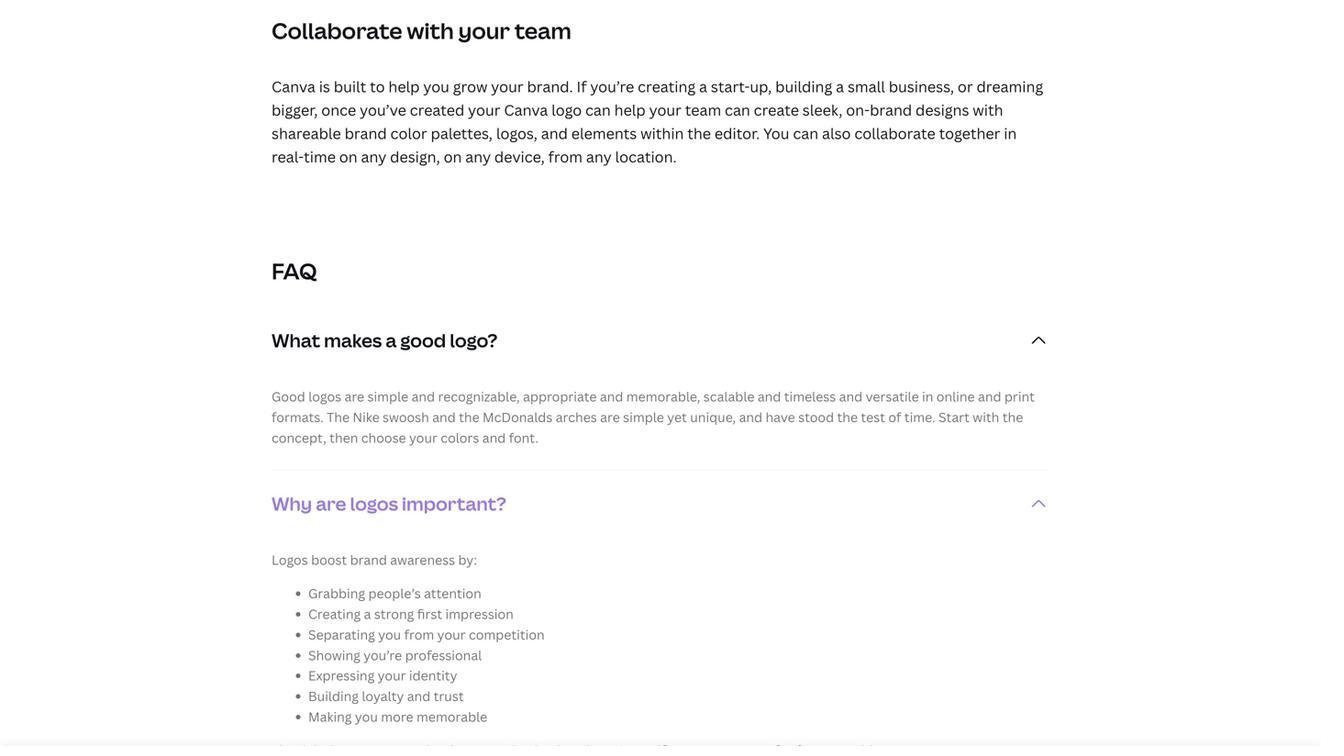 Task type: describe. For each thing, give the bounding box(es) containing it.
have
[[766, 408, 795, 426]]

built
[[334, 77, 366, 96]]

logos,
[[496, 124, 538, 143]]

location.
[[615, 147, 677, 167]]

a inside dropdown button
[[386, 328, 397, 353]]

scalable
[[704, 388, 755, 405]]

building
[[308, 687, 359, 705]]

grabbing
[[308, 585, 365, 602]]

the left test
[[837, 408, 858, 426]]

brand.
[[527, 77, 573, 96]]

2 any from the left
[[466, 147, 491, 167]]

2 on from the left
[[444, 147, 462, 167]]

dreaming
[[977, 77, 1044, 96]]

together
[[939, 124, 1001, 143]]

2 horizontal spatial can
[[793, 124, 819, 143]]

1 on from the left
[[339, 147, 358, 167]]

on-
[[846, 100, 870, 120]]

nike
[[353, 408, 380, 426]]

to
[[370, 77, 385, 96]]

grow
[[453, 77, 488, 96]]

unique,
[[690, 408, 736, 426]]

grabbing people's attention creating a strong first impression separating you from your competition showing you're professional expressing your identity building loyalty and trust making you more memorable
[[308, 585, 545, 725]]

you
[[764, 124, 790, 143]]

and up swoosh
[[412, 388, 435, 405]]

creating
[[308, 605, 361, 623]]

created
[[410, 100, 465, 120]]

trust
[[434, 687, 464, 705]]

and left 'font.'
[[483, 429, 506, 446]]

you inside canva is built to help you grow your brand. if you're creating a start-up, building a small business, or dreaming bigger, once you've created your canva logo can help your team can create sleek, on-brand designs with shareable brand color palettes, logos, and elements within the editor. you can also collaborate together in real-time on any design, on any device, from any location.
[[423, 77, 450, 96]]

also
[[822, 124, 851, 143]]

designs
[[916, 100, 970, 120]]

logos inside dropdown button
[[350, 491, 398, 516]]

separating
[[308, 626, 375, 643]]

is
[[319, 77, 330, 96]]

timeless
[[784, 388, 836, 405]]

in inside good logos are simple and recognizable, appropriate and memorable, scalable and timeless and versatile in online and print formats. the nike swoosh and the mcdonalds arches are simple yet unique, and have stood the test of time. start with the concept, then choose your colors and font.
[[922, 388, 934, 405]]

by:
[[458, 551, 477, 569]]

online
[[937, 388, 975, 405]]

create
[[754, 100, 799, 120]]

team inside canva is built to help you grow your brand. if you're creating a start-up, building a small business, or dreaming bigger, once you've created your canva logo can help your team can create sleek, on-brand designs with shareable brand color palettes, logos, and elements within the editor. you can also collaborate together in real-time on any design, on any device, from any location.
[[685, 100, 721, 120]]

2 vertical spatial you
[[355, 708, 378, 725]]

small
[[848, 77, 885, 96]]

from inside canva is built to help you grow your brand. if you're creating a start-up, building a small business, or dreaming bigger, once you've created your canva logo can help your team can create sleek, on-brand designs with shareable brand color palettes, logos, and elements within the editor. you can also collaborate together in real-time on any design, on any device, from any location.
[[548, 147, 583, 167]]

0 horizontal spatial can
[[586, 100, 611, 120]]

device,
[[495, 147, 545, 167]]

your inside good logos are simple and recognizable, appropriate and memorable, scalable and timeless and versatile in online and print formats. the nike swoosh and the mcdonalds arches are simple yet unique, and have stood the test of time. start with the concept, then choose your colors and font.
[[409, 429, 438, 446]]

logo?
[[450, 328, 498, 353]]

good
[[272, 388, 305, 405]]

appropriate
[[523, 388, 597, 405]]

0 vertical spatial brand
[[870, 100, 912, 120]]

good
[[401, 328, 446, 353]]

within
[[641, 124, 684, 143]]

your down grow
[[468, 100, 501, 120]]

and right appropriate
[[600, 388, 623, 405]]

faq
[[272, 256, 317, 286]]

what makes a good logo?
[[272, 328, 498, 353]]

once
[[321, 100, 356, 120]]

arches
[[556, 408, 597, 426]]

identity
[[409, 667, 457, 684]]

and up colors
[[432, 408, 456, 426]]

collaborate
[[272, 16, 402, 46]]

versatile
[[866, 388, 919, 405]]

building
[[776, 77, 833, 96]]

from inside grabbing people's attention creating a strong first impression separating you from your competition showing you're professional expressing your identity building loyalty and trust making you more memorable
[[404, 626, 434, 643]]

why are logos important? button
[[272, 471, 1050, 537]]

and inside canva is built to help you grow your brand. if you're creating a start-up, building a small business, or dreaming bigger, once you've created your canva logo can help your team can create sleek, on-brand designs with shareable brand color palettes, logos, and elements within the editor. you can also collaborate together in real-time on any design, on any device, from any location.
[[541, 124, 568, 143]]

of
[[889, 408, 902, 426]]

are inside dropdown button
[[316, 491, 346, 516]]

real-
[[272, 147, 304, 167]]

what
[[272, 328, 320, 353]]

why are logos important?
[[272, 491, 506, 516]]

formats.
[[272, 408, 324, 426]]

1 vertical spatial simple
[[623, 408, 664, 426]]

if
[[577, 77, 587, 96]]

editor.
[[715, 124, 760, 143]]

people's
[[368, 585, 421, 602]]

expressing
[[308, 667, 375, 684]]

1 vertical spatial brand
[[345, 124, 387, 143]]

swoosh
[[383, 408, 429, 426]]

you've
[[360, 100, 406, 120]]



Task type: locate. For each thing, give the bounding box(es) containing it.
a left 'good'
[[386, 328, 397, 353]]

and down identity
[[407, 687, 431, 705]]

you down strong
[[378, 626, 401, 643]]

your up grow
[[458, 16, 510, 46]]

and down logo
[[541, 124, 568, 143]]

0 horizontal spatial team
[[515, 16, 572, 46]]

brand right boost
[[350, 551, 387, 569]]

creating
[[638, 77, 696, 96]]

0 horizontal spatial in
[[922, 388, 934, 405]]

0 vertical spatial with
[[407, 16, 454, 46]]

professional
[[405, 646, 482, 664]]

any left 'design,'
[[361, 147, 387, 167]]

1 vertical spatial canva
[[504, 100, 548, 120]]

print
[[1005, 388, 1035, 405]]

you up created
[[423, 77, 450, 96]]

strong
[[374, 605, 414, 623]]

a left strong
[[364, 605, 371, 623]]

sleek,
[[803, 100, 843, 120]]

0 vertical spatial help
[[389, 77, 420, 96]]

1 horizontal spatial you're
[[590, 77, 634, 96]]

memorable,
[[627, 388, 701, 405]]

showing
[[308, 646, 361, 664]]

and up have at the bottom right of page
[[758, 388, 781, 405]]

your down swoosh
[[409, 429, 438, 446]]

with right start
[[973, 408, 1000, 426]]

with inside canva is built to help you grow your brand. if you're creating a start-up, building a small business, or dreaming bigger, once you've created your canva logo can help your team can create sleek, on-brand designs with shareable brand color palettes, logos, and elements within the editor. you can also collaborate together in real-time on any design, on any device, from any location.
[[973, 100, 1004, 120]]

0 vertical spatial you're
[[590, 77, 634, 96]]

making
[[308, 708, 352, 725]]

help
[[389, 77, 420, 96], [615, 100, 646, 120]]

help right to
[[389, 77, 420, 96]]

logos inside good logos are simple and recognizable, appropriate and memorable, scalable and timeless and versatile in online and print formats. the nike swoosh and the mcdonalds arches are simple yet unique, and have stood the test of time. start with the concept, then choose your colors and font.
[[309, 388, 342, 405]]

your up loyalty
[[378, 667, 406, 684]]

in inside canva is built to help you grow your brand. if you're creating a start-up, building a small business, or dreaming bigger, once you've created your canva logo can help your team can create sleek, on-brand designs with shareable brand color palettes, logos, and elements within the editor. you can also collaborate together in real-time on any design, on any device, from any location.
[[1004, 124, 1017, 143]]

team down start-
[[685, 100, 721, 120]]

in
[[1004, 124, 1017, 143], [922, 388, 934, 405]]

1 horizontal spatial simple
[[623, 408, 664, 426]]

logo
[[552, 100, 582, 120]]

your
[[458, 16, 510, 46], [491, 77, 524, 96], [468, 100, 501, 120], [649, 100, 682, 120], [409, 429, 438, 446], [437, 626, 466, 643], [378, 667, 406, 684]]

the inside canva is built to help you grow your brand. if you're creating a start-up, building a small business, or dreaming bigger, once you've created your canva logo can help your team can create sleek, on-brand designs with shareable brand color palettes, logos, and elements within the editor. you can also collaborate together in real-time on any design, on any device, from any location.
[[688, 124, 711, 143]]

and
[[541, 124, 568, 143], [412, 388, 435, 405], [600, 388, 623, 405], [758, 388, 781, 405], [839, 388, 863, 405], [978, 388, 1002, 405], [432, 408, 456, 426], [739, 408, 763, 426], [483, 429, 506, 446], [407, 687, 431, 705]]

a left start-
[[699, 77, 708, 96]]

the
[[688, 124, 711, 143], [459, 408, 480, 426], [837, 408, 858, 426], [1003, 408, 1024, 426]]

1 vertical spatial are
[[600, 408, 620, 426]]

competition
[[469, 626, 545, 643]]

stood
[[799, 408, 834, 426]]

2 horizontal spatial any
[[586, 147, 612, 167]]

impression
[[446, 605, 514, 623]]

attention
[[424, 585, 482, 602]]

test
[[861, 408, 886, 426]]

1 vertical spatial with
[[973, 100, 1004, 120]]

1 horizontal spatial any
[[466, 147, 491, 167]]

1 vertical spatial you
[[378, 626, 401, 643]]

0 vertical spatial simple
[[368, 388, 409, 405]]

bigger,
[[272, 100, 318, 120]]

the right within
[[688, 124, 711, 143]]

and up test
[[839, 388, 863, 405]]

1 horizontal spatial can
[[725, 100, 751, 120]]

1 horizontal spatial in
[[1004, 124, 1017, 143]]

0 horizontal spatial on
[[339, 147, 358, 167]]

the
[[327, 408, 350, 426]]

the up colors
[[459, 408, 480, 426]]

team up brand.
[[515, 16, 572, 46]]

loyalty
[[362, 687, 404, 705]]

a left small
[[836, 77, 844, 96]]

1 horizontal spatial team
[[685, 100, 721, 120]]

color
[[391, 124, 427, 143]]

0 vertical spatial in
[[1004, 124, 1017, 143]]

0 vertical spatial canva
[[272, 77, 316, 96]]

collaborate
[[855, 124, 936, 143]]

on right time
[[339, 147, 358, 167]]

are up nike
[[345, 388, 364, 405]]

1 horizontal spatial canva
[[504, 100, 548, 120]]

0 horizontal spatial you
[[355, 708, 378, 725]]

1 horizontal spatial you
[[378, 626, 401, 643]]

0 horizontal spatial canva
[[272, 77, 316, 96]]

time.
[[905, 408, 936, 426]]

are right arches
[[600, 408, 620, 426]]

0 horizontal spatial from
[[404, 626, 434, 643]]

simple down the memorable,
[[623, 408, 664, 426]]

business,
[[889, 77, 955, 96]]

0 horizontal spatial simple
[[368, 388, 409, 405]]

logos
[[309, 388, 342, 405], [350, 491, 398, 516]]

1 vertical spatial team
[[685, 100, 721, 120]]

time
[[304, 147, 336, 167]]

can up elements
[[586, 100, 611, 120]]

up,
[[750, 77, 772, 96]]

with for shareable
[[973, 100, 1004, 120]]

2 vertical spatial with
[[973, 408, 1000, 426]]

with up together
[[973, 100, 1004, 120]]

collaborate with your team
[[272, 16, 572, 46]]

2 horizontal spatial you
[[423, 77, 450, 96]]

concept,
[[272, 429, 327, 446]]

can down sleek,
[[793, 124, 819, 143]]

with inside good logos are simple and recognizable, appropriate and memorable, scalable and timeless and versatile in online and print formats. the nike swoosh and the mcdonalds arches are simple yet unique, and have stood the test of time. start with the concept, then choose your colors and font.
[[973, 408, 1000, 426]]

you're
[[590, 77, 634, 96], [364, 646, 402, 664]]

awareness
[[390, 551, 455, 569]]

1 vertical spatial in
[[922, 388, 934, 405]]

0 horizontal spatial you're
[[364, 646, 402, 664]]

any
[[361, 147, 387, 167], [466, 147, 491, 167], [586, 147, 612, 167]]

0 vertical spatial you
[[423, 77, 450, 96]]

0 vertical spatial are
[[345, 388, 364, 405]]

what makes a good logo? button
[[272, 307, 1050, 374]]

and left have at the bottom right of page
[[739, 408, 763, 426]]

are right the 'why'
[[316, 491, 346, 516]]

simple up swoosh
[[368, 388, 409, 405]]

2 vertical spatial brand
[[350, 551, 387, 569]]

1 vertical spatial from
[[404, 626, 434, 643]]

first
[[417, 605, 442, 623]]

or
[[958, 77, 973, 96]]

memorable
[[417, 708, 488, 725]]

canva is built to help you grow your brand. if you're creating a start-up, building a small business, or dreaming bigger, once you've created your canva logo can help your team can create sleek, on-brand designs with shareable brand color palettes, logos, and elements within the editor. you can also collaborate together in real-time on any design, on any device, from any location.
[[272, 77, 1044, 167]]

font.
[[509, 429, 539, 446]]

good logos are simple and recognizable, appropriate and memorable, scalable and timeless and versatile in online and print formats. the nike swoosh and the mcdonalds arches are simple yet unique, and have stood the test of time. start with the concept, then choose your colors and font.
[[272, 388, 1035, 446]]

you're right if
[[590, 77, 634, 96]]

your down creating
[[649, 100, 682, 120]]

start-
[[711, 77, 750, 96]]

shareable
[[272, 124, 341, 143]]

makes
[[324, 328, 382, 353]]

3 any from the left
[[586, 147, 612, 167]]

from
[[548, 147, 583, 167], [404, 626, 434, 643]]

canva up the bigger,
[[272, 77, 316, 96]]

any down elements
[[586, 147, 612, 167]]

1 vertical spatial help
[[615, 100, 646, 120]]

canva up logos, at the top left
[[504, 100, 548, 120]]

the down print
[[1003, 408, 1024, 426]]

a
[[699, 77, 708, 96], [836, 77, 844, 96], [386, 328, 397, 353], [364, 605, 371, 623]]

0 vertical spatial logos
[[309, 388, 342, 405]]

logos boost brand awareness by:
[[272, 551, 477, 569]]

0 horizontal spatial help
[[389, 77, 420, 96]]

2 vertical spatial are
[[316, 491, 346, 516]]

1 horizontal spatial from
[[548, 147, 583, 167]]

1 vertical spatial logos
[[350, 491, 398, 516]]

can
[[586, 100, 611, 120], [725, 100, 751, 120], [793, 124, 819, 143]]

in right together
[[1004, 124, 1017, 143]]

yet
[[667, 408, 687, 426]]

then
[[330, 429, 358, 446]]

0 horizontal spatial logos
[[309, 388, 342, 405]]

choose
[[361, 429, 406, 446]]

more
[[381, 708, 414, 725]]

1 vertical spatial you're
[[364, 646, 402, 664]]

a inside grabbing people's attention creating a strong first impression separating you from your competition showing you're professional expressing your identity building loyalty and trust making you more memorable
[[364, 605, 371, 623]]

1 horizontal spatial on
[[444, 147, 462, 167]]

logos
[[272, 551, 308, 569]]

team
[[515, 16, 572, 46], [685, 100, 721, 120]]

boost
[[311, 551, 347, 569]]

you're inside grabbing people's attention creating a strong first impression separating you from your competition showing you're professional expressing your identity building loyalty and trust making you more memorable
[[364, 646, 402, 664]]

your right grow
[[491, 77, 524, 96]]

1 horizontal spatial logos
[[350, 491, 398, 516]]

in up "time."
[[922, 388, 934, 405]]

start
[[939, 408, 970, 426]]

you're inside canva is built to help you grow your brand. if you're creating a start-up, building a small business, or dreaming bigger, once you've created your canva logo can help your team can create sleek, on-brand designs with shareable brand color palettes, logos, and elements within the editor. you can also collaborate together in real-time on any design, on any device, from any location.
[[590, 77, 634, 96]]

and inside grabbing people's attention creating a strong first impression separating you from your competition showing you're professional expressing your identity building loyalty and trust making you more memorable
[[407, 687, 431, 705]]

with for the
[[973, 408, 1000, 426]]

elements
[[572, 124, 637, 143]]

logos up the
[[309, 388, 342, 405]]

brand up collaborate
[[870, 100, 912, 120]]

you're up loyalty
[[364, 646, 402, 664]]

0 horizontal spatial any
[[361, 147, 387, 167]]

from down first
[[404, 626, 434, 643]]

help up elements
[[615, 100, 646, 120]]

mcdonalds
[[483, 408, 553, 426]]

0 vertical spatial from
[[548, 147, 583, 167]]

0 vertical spatial team
[[515, 16, 572, 46]]

with up grow
[[407, 16, 454, 46]]

1 horizontal spatial help
[[615, 100, 646, 120]]

1 any from the left
[[361, 147, 387, 167]]

recognizable,
[[438, 388, 520, 405]]

can up editor.
[[725, 100, 751, 120]]

on
[[339, 147, 358, 167], [444, 147, 462, 167]]

you down loyalty
[[355, 708, 378, 725]]

palettes,
[[431, 124, 493, 143]]

brand down you've
[[345, 124, 387, 143]]

colors
[[441, 429, 479, 446]]

logos up the logos boost brand awareness by:
[[350, 491, 398, 516]]

simple
[[368, 388, 409, 405], [623, 408, 664, 426]]

design,
[[390, 147, 440, 167]]

any down palettes,
[[466, 147, 491, 167]]

your up 'professional'
[[437, 626, 466, 643]]

and left print
[[978, 388, 1002, 405]]

from down elements
[[548, 147, 583, 167]]

on down palettes,
[[444, 147, 462, 167]]

with
[[407, 16, 454, 46], [973, 100, 1004, 120], [973, 408, 1000, 426]]



Task type: vqa. For each thing, say whether or not it's contained in the screenshot.
top logos
yes



